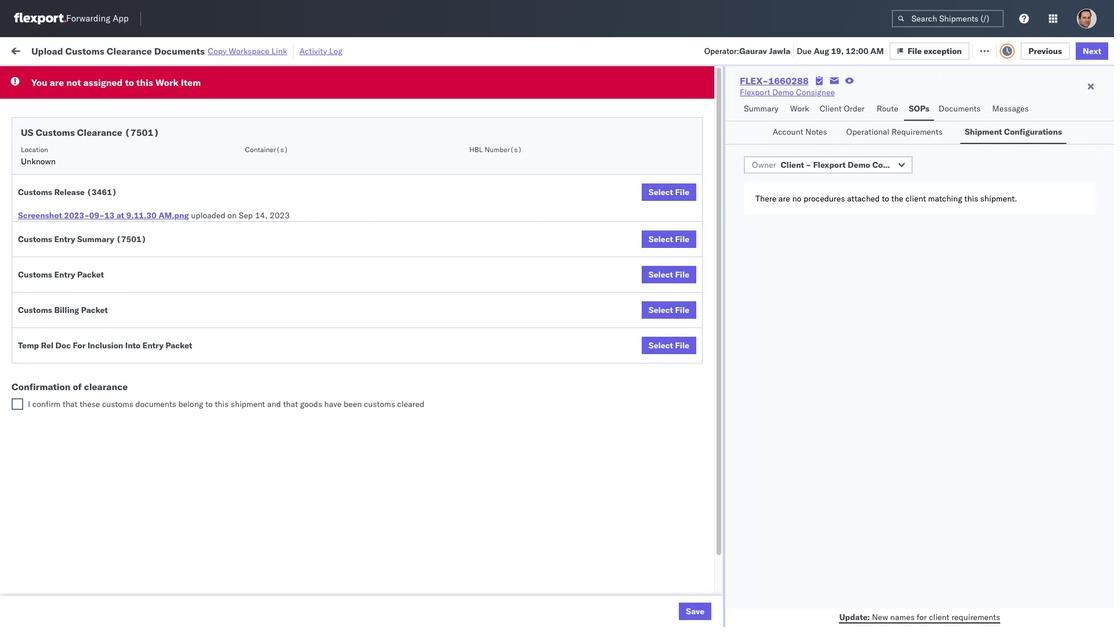 Task type: locate. For each thing, give the bounding box(es) containing it.
client left requirements
[[929, 612, 950, 622]]

schedule
[[27, 116, 61, 126], [27, 141, 61, 152], [27, 167, 61, 177], [27, 192, 61, 203], [27, 218, 61, 228], [27, 269, 61, 280], [27, 295, 61, 305], [27, 371, 61, 382], [27, 397, 61, 407], [27, 417, 61, 427]]

select for customs release (3461)
[[649, 187, 674, 197]]

for for client
[[917, 612, 927, 622]]

work,
[[123, 72, 141, 80]]

schedule pickup from los angeles, ca link up these
[[27, 371, 170, 382]]

23, right jan
[[266, 397, 278, 408]]

schedule inside the schedule pickup from rotterdam, netherlands
[[27, 417, 61, 427]]

Search Work text field
[[724, 42, 850, 59]]

4 schedule pickup from los angeles, ca from the top
[[27, 269, 170, 280]]

from down us customs clearance (7501)
[[90, 141, 107, 152]]

at right 13
[[117, 210, 124, 221]]

3 select file button from the top
[[642, 266, 697, 283]]

1 ocean fcl from the top
[[375, 116, 415, 127]]

1 horizontal spatial :
[[270, 72, 272, 80]]

schedule delivery appointment link up 2023-
[[27, 192, 143, 203]]

on right 187 on the left top of the page
[[285, 45, 294, 55]]

1 vertical spatial to
[[882, 193, 890, 204]]

los down upload customs clearance documents button
[[109, 269, 122, 280]]

confirm pickup from los angeles, ca
[[27, 320, 165, 331]]

2 ceau7522281, from the top
[[755, 142, 815, 152]]

appointment up us customs clearance (7501)
[[95, 116, 143, 126]]

11:59 pm pdt, nov 4, 2022 for fourth schedule delivery appointment link from the bottom of the page
[[197, 116, 303, 127]]

0 vertical spatial at
[[231, 45, 238, 55]]

2 4, from the top
[[274, 142, 281, 152]]

2 select file button from the top
[[642, 230, 697, 248]]

1 vertical spatial (7501)
[[116, 234, 146, 244]]

1 horizontal spatial are
[[779, 193, 791, 204]]

1 vertical spatial packet
[[81, 305, 108, 315]]

select file button for customs entry packet
[[642, 266, 697, 283]]

ceau7522281, hlxu6269489, hlxu8034992 up owner client - flexport demo consignee
[[755, 142, 935, 152]]

test123456
[[835, 116, 884, 127], [835, 142, 884, 152], [835, 167, 884, 178], [835, 193, 884, 203]]

None checkbox
[[12, 398, 23, 410]]

clearance for us customs clearance (7501)
[[77, 127, 122, 138]]

4, down container(s)
[[274, 167, 281, 178]]

flexport. image
[[14, 13, 66, 24]]

2 horizontal spatial client
[[820, 103, 842, 114]]

4 schedule delivery appointment link from the top
[[27, 396, 143, 408]]

2 vertical spatial work
[[791, 103, 810, 114]]

upload inside "upload customs clearance documents" link
[[27, 244, 53, 254]]

4 ocean fcl from the top
[[375, 244, 415, 255]]

pickup for second schedule pickup from los angeles, ca "link" from the bottom
[[63, 269, 88, 280]]

screenshot 2023-09-13 at 9.11.30 am.png uploaded on sep 14, 2023
[[18, 210, 290, 221]]

4 flex-1889466 from the top
[[676, 346, 736, 357]]

4 fcl from the top
[[401, 244, 415, 255]]

pickup for schedule pickup from rotterdam, netherlands link
[[63, 417, 88, 427]]

pickup for 3rd schedule pickup from los angeles, ca "link" from the top
[[63, 218, 88, 228]]

1 vertical spatial pst,
[[231, 321, 249, 331]]

1 4, from the top
[[274, 116, 281, 127]]

shipment
[[231, 399, 265, 409]]

1 horizontal spatial customs
[[364, 399, 395, 409]]

schedule delivery appointment for fourth schedule delivery appointment link from the bottom of the page
[[27, 116, 143, 126]]

schedule pickup from los angeles, ca button up customs entry summary (7501)
[[27, 217, 170, 230]]

1 horizontal spatial demo
[[848, 160, 871, 170]]

appointment for fourth schedule delivery appointment link from the top of the page
[[95, 397, 143, 407]]

2 vertical spatial this
[[215, 399, 229, 409]]

clearance inside button
[[90, 244, 127, 254]]

are for you
[[50, 77, 64, 88]]

hlxu6269489, down owner client - flexport demo consignee
[[817, 193, 876, 203]]

7 schedule from the top
[[27, 295, 61, 305]]

0 horizontal spatial -
[[627, 602, 632, 612]]

nov for upload customs clearance documents button
[[256, 244, 271, 255]]

hlxu6269489, up the attached on the top right of page
[[817, 167, 876, 178]]

test
[[505, 116, 521, 127], [585, 116, 601, 127], [505, 142, 521, 152], [505, 167, 521, 178], [585, 167, 601, 178], [505, 219, 521, 229], [585, 219, 601, 229], [505, 244, 521, 255], [585, 244, 601, 255], [505, 321, 521, 331], [585, 321, 601, 331], [576, 602, 592, 612]]

schedule pickup from los angeles, ca button down upload customs clearance documents button
[[27, 269, 170, 281]]

ocean fcl for confirm pickup from los angeles, ca "button"
[[375, 321, 415, 331]]

0 vertical spatial this
[[136, 77, 153, 88]]

ceau7522281, down the container numbers "button"
[[755, 116, 815, 127]]

pickup up customs entry summary (7501)
[[63, 218, 88, 228]]

2022 for the "confirm pickup from los angeles, ca" link
[[283, 321, 303, 331]]

0 horizontal spatial work
[[127, 45, 147, 55]]

los down us customs clearance (7501)
[[109, 141, 122, 152]]

4 schedule delivery appointment from the top
[[27, 397, 143, 407]]

activity log button
[[300, 44, 343, 57]]

0 horizontal spatial are
[[50, 77, 64, 88]]

deadline button
[[191, 92, 314, 104]]

pickup inside the "confirm pickup from los angeles, ca" link
[[58, 320, 84, 331]]

1 select file from the top
[[649, 187, 690, 197]]

upload up customs entry packet
[[27, 244, 53, 254]]

2022 for 4th schedule pickup from los angeles, ca "link" from the bottom of the page
[[283, 167, 303, 178]]

ceau7522281, down the "owner"
[[755, 193, 815, 203]]

los up (3461)
[[109, 167, 122, 177]]

entry up the customs billing packet
[[54, 269, 75, 280]]

0 horizontal spatial :
[[84, 72, 86, 80]]

0 vertical spatial documents
[[154, 45, 205, 57]]

that right and
[[283, 399, 298, 409]]

owner client - flexport demo consignee
[[752, 160, 914, 170]]

1 appointment from the top
[[95, 116, 143, 126]]

0 vertical spatial account
[[773, 127, 804, 137]]

pickup for 1st schedule pickup from los angeles, ca "link" from the bottom
[[63, 371, 88, 382]]

hlxu6269489, down client order
[[817, 116, 876, 127]]

flex-1893174 button
[[657, 369, 738, 385], [657, 369, 738, 385]]

1 horizontal spatial numbers
[[877, 95, 906, 103]]

1 horizontal spatial client
[[781, 160, 805, 170]]

1 flex-2130384 from the top
[[676, 500, 736, 510]]

resize handle column header for container numbers
[[815, 90, 829, 627]]

confirm
[[27, 320, 56, 331], [27, 346, 56, 356]]

3 2130387 from the top
[[701, 474, 736, 484]]

1 resize handle column header from the left
[[176, 90, 190, 627]]

1 schedule delivery appointment button from the top
[[27, 115, 143, 128]]

1 vertical spatial clearance
[[77, 127, 122, 138]]

from up customs entry summary (7501)
[[90, 218, 107, 228]]

packet down upload customs clearance documents button
[[77, 269, 104, 280]]

1 schedule from the top
[[27, 116, 61, 126]]

pickup inside the schedule pickup from rotterdam, netherlands
[[63, 417, 88, 427]]

: right not
[[84, 72, 86, 80]]

2 11:59 from the top
[[197, 142, 220, 152]]

10 schedule from the top
[[27, 417, 61, 427]]

mode
[[375, 95, 393, 103]]

upload customs clearance documents
[[27, 244, 171, 254]]

3 11:59 from the top
[[197, 167, 220, 178]]

account inside button
[[773, 127, 804, 137]]

2 vertical spatial 2130384
[[701, 602, 736, 612]]

5 schedule pickup from los angeles, ca button from the top
[[27, 371, 170, 383]]

select file button for customs billing packet
[[642, 301, 697, 319]]

file for customs release (3461)
[[676, 187, 690, 197]]

5 schedule pickup from los angeles, ca from the top
[[27, 371, 170, 382]]

on left "sep"
[[228, 210, 237, 221]]

2 select file from the top
[[649, 234, 690, 244]]

schedule pickup from los angeles, ca for first schedule pickup from los angeles, ca "link" from the top of the page
[[27, 141, 170, 152]]

client left name
[[454, 95, 473, 103]]

(7501) for us customs clearance (7501)
[[125, 127, 159, 138]]

packet for customs billing packet
[[81, 305, 108, 315]]

- left karl at the bottom of the page
[[627, 602, 632, 612]]

flex
[[657, 95, 670, 103]]

account left karl at the bottom of the page
[[594, 602, 625, 612]]

schedule pickup from los angeles, ca for 3rd schedule pickup from los angeles, ca "link" from the top
[[27, 218, 170, 228]]

angeles, for the "confirm pickup from los angeles, ca" link
[[120, 320, 152, 331]]

resize handle column header for consignee
[[637, 90, 651, 627]]

1 vertical spatial flexport
[[814, 160, 846, 170]]

client order button
[[816, 98, 873, 121]]

for
[[73, 340, 86, 351]]

0 vertical spatial to
[[125, 77, 134, 88]]

snooze
[[332, 95, 355, 103]]

schedule up us
[[27, 116, 61, 126]]

schedule down unknown
[[27, 167, 61, 177]]

: for status
[[84, 72, 86, 80]]

schedule up screenshot
[[27, 192, 61, 203]]

confirm inside "button"
[[27, 320, 56, 331]]

0 vertical spatial work
[[127, 45, 147, 55]]

packet up the "confirm pickup from los angeles, ca" link
[[81, 305, 108, 315]]

1 horizontal spatial that
[[283, 399, 298, 409]]

client right the
[[906, 193, 927, 204]]

appointment up 13
[[95, 192, 143, 203]]

fcl for second schedule pickup from los angeles, ca button
[[401, 167, 415, 178]]

2 vertical spatial documents
[[129, 244, 171, 254]]

resize handle column header
[[176, 90, 190, 627], [312, 90, 326, 627], [355, 90, 369, 627], [435, 90, 449, 627], [515, 90, 528, 627], [637, 90, 651, 627], [735, 90, 749, 627], [815, 90, 829, 627], [969, 90, 982, 627], [1048, 90, 1062, 627], [1085, 90, 1099, 627]]

2 vertical spatial gaurav jawla
[[988, 193, 1037, 203]]

entry right into
[[143, 340, 164, 351]]

this
[[136, 77, 153, 88], [965, 193, 979, 204], [215, 399, 229, 409]]

1 11:59 pm pdt, nov 4, 2022 from the top
[[197, 116, 303, 127]]

schedule delivery appointment link down the workitem button
[[27, 115, 143, 127]]

3 4, from the top
[[274, 167, 281, 178]]

to right assigned
[[125, 77, 134, 88]]

schedule pickup from los angeles, ca for 1st schedule pickup from los angeles, ca "link" from the bottom
[[27, 371, 170, 382]]

schedule pickup from los angeles, ca button down us customs clearance (7501)
[[27, 141, 170, 154]]

4 pdt, from the top
[[236, 219, 255, 229]]

container(s)
[[245, 145, 288, 154]]

resize handle column header for deadline
[[312, 90, 326, 627]]

2 horizontal spatial this
[[965, 193, 979, 204]]

11:59 pm pdt, nov 4, 2022
[[197, 116, 303, 127], [197, 142, 303, 152], [197, 167, 303, 178], [197, 219, 303, 229]]

documents up "shipment"
[[939, 103, 981, 114]]

1846748
[[701, 116, 736, 127], [701, 142, 736, 152], [701, 167, 736, 178], [701, 193, 736, 203], [701, 219, 736, 229], [701, 244, 736, 255]]

new
[[872, 612, 889, 622]]

demo up the attached on the top right of page
[[848, 160, 871, 170]]

3 flex-1889466 from the top
[[676, 321, 736, 331]]

confirm pickup from los angeles, ca link
[[27, 320, 165, 331]]

ceau7522281, hlxu6269489, hlxu8034992 down owner client - flexport demo consignee
[[755, 193, 935, 203]]

2 vertical spatial clearance
[[90, 244, 127, 254]]

3 1846748 from the top
[[701, 167, 736, 178]]

procedures
[[804, 193, 846, 204]]

documents inside "upload customs clearance documents" link
[[129, 244, 171, 254]]

3 schedule pickup from los angeles, ca link from the top
[[27, 217, 170, 229]]

entry for packet
[[54, 269, 75, 280]]

select for customs entry packet
[[649, 269, 674, 280]]

1 fcl from the top
[[401, 116, 415, 127]]

0 horizontal spatial client
[[454, 95, 473, 103]]

schedule delivery appointment down of
[[27, 397, 143, 407]]

6 resize handle column header from the left
[[637, 90, 651, 627]]

numbers for container numbers
[[755, 99, 784, 108]]

23, for 2022
[[268, 321, 281, 331]]

ca for confirm pickup from los angeles, ca "button"
[[154, 320, 165, 331]]

pdt, for 4th schedule pickup from los angeles, ca "link" from the bottom of the page
[[236, 167, 255, 178]]

angeles, up documents
[[125, 371, 156, 382]]

1 vertical spatial on
[[228, 210, 237, 221]]

1 vertical spatial gaurav jawla
[[988, 142, 1037, 152]]

1846748 for "upload customs clearance documents" link
[[701, 244, 736, 255]]

gaurav jawla for schedule pickup from los angeles, ca
[[988, 142, 1037, 152]]

schedule delivery appointment up 2023-
[[27, 192, 143, 203]]

ocean fcl for second schedule pickup from los angeles, ca button
[[375, 167, 415, 178]]

2022 for "upload customs clearance documents" link
[[283, 244, 303, 255]]

1 vertical spatial -
[[627, 602, 632, 612]]

customs entry packet
[[18, 269, 104, 280]]

2 horizontal spatial work
[[791, 103, 810, 114]]

select file for customs release (3461)
[[649, 187, 690, 197]]

3 11:59 pm pdt, nov 4, 2022 from the top
[[197, 167, 303, 178]]

2 schedule pickup from los angeles, ca from the top
[[27, 167, 170, 177]]

resize handle column header for mode
[[435, 90, 449, 627]]

11:00
[[197, 244, 220, 255]]

1 test123456 from the top
[[835, 116, 884, 127]]

schedule up unknown
[[27, 141, 61, 152]]

(3461)
[[87, 187, 117, 197]]

0 vertical spatial flex-2130384
[[676, 500, 736, 510]]

2 vertical spatial flex-2130384
[[676, 602, 736, 612]]

schedule delivery appointment button up the confirm pickup from los angeles, ca
[[27, 294, 143, 307]]

attached
[[848, 193, 880, 204]]

due aug 19, 12:00 am
[[797, 46, 884, 56]]

0 vertical spatial on
[[285, 45, 294, 55]]

sops button
[[905, 98, 935, 121]]

5 resize handle column header from the left
[[515, 90, 528, 627]]

3 schedule delivery appointment button from the top
[[27, 294, 143, 307]]

1 vertical spatial client
[[929, 612, 950, 622]]

23, for 2023
[[266, 397, 278, 408]]

0 vertical spatial upload
[[31, 45, 63, 57]]

upload customs clearance documents button
[[27, 243, 171, 256]]

operator:
[[705, 46, 740, 56]]

the
[[892, 193, 904, 204]]

0 vertical spatial are
[[50, 77, 64, 88]]

schedule up the customs billing packet
[[27, 269, 61, 280]]

schedule pickup from los angeles, ca link
[[27, 141, 170, 152], [27, 166, 170, 178], [27, 217, 170, 229], [27, 269, 170, 280], [27, 371, 170, 382]]

2 vertical spatial to
[[205, 399, 213, 409]]

0 vertical spatial confirm
[[27, 320, 56, 331]]

1 vertical spatial work
[[155, 77, 179, 88]]

ceau7522281, hlxu6269489, hlxu8034992 up the attached on the top right of page
[[755, 167, 935, 178]]

schedule delivery appointment button
[[27, 115, 143, 128], [27, 192, 143, 205], [27, 294, 143, 307], [27, 396, 143, 409]]

2023
[[270, 210, 290, 221], [280, 397, 301, 408]]

gaurav down shipment configurations
[[988, 142, 1014, 152]]

ca inside "button"
[[154, 320, 165, 331]]

3 fcl from the top
[[401, 219, 415, 229]]

2 vertical spatial pst,
[[231, 397, 249, 408]]

numbers inside container numbers
[[755, 99, 784, 108]]

0 vertical spatial 23,
[[268, 321, 281, 331]]

4 appointment from the top
[[95, 397, 143, 407]]

pst, for jan
[[231, 397, 249, 408]]

3 select file from the top
[[649, 269, 690, 280]]

schedule pickup from los angeles, ca link up customs entry summary (7501)
[[27, 217, 170, 229]]

pm up uploaded
[[222, 167, 234, 178]]

2022 for 3rd schedule pickup from los angeles, ca "link" from the top
[[283, 219, 303, 229]]

batch
[[1049, 45, 1072, 55]]

entry down 2023-
[[54, 234, 75, 244]]

location
[[21, 145, 48, 154]]

work right import
[[127, 45, 147, 55]]

to left the
[[882, 193, 890, 204]]

1 horizontal spatial for
[[917, 612, 927, 622]]

previous button
[[1021, 42, 1071, 60]]

my
[[12, 42, 30, 58]]

3 schedule delivery appointment from the top
[[27, 295, 143, 305]]

4 1846748 from the top
[[701, 193, 736, 203]]

angeles, for 4th schedule pickup from los angeles, ca "link" from the bottom of the page
[[125, 167, 156, 177]]

los down inclusion
[[109, 371, 122, 382]]

at left risk
[[231, 45, 238, 55]]

schedule pickup from los angeles, ca up customs entry summary (7501)
[[27, 218, 170, 228]]

there are no procedures attached to the client matching this shipment.
[[756, 193, 1018, 204]]

0 vertical spatial 2130384
[[701, 500, 736, 510]]

netherlands
[[27, 428, 72, 439]]

summary down container
[[744, 103, 779, 114]]

no
[[793, 193, 802, 204]]

notes
[[806, 127, 828, 137]]

3 ceau7522281, from the top
[[755, 167, 815, 178]]

4 4, from the top
[[274, 219, 281, 229]]

schedule delivery appointment link down of
[[27, 396, 143, 408]]

Search Shipments (/) text field
[[892, 10, 1004, 27]]

0 vertical spatial (7501)
[[125, 127, 159, 138]]

pickup down billing
[[58, 320, 84, 331]]

1 vertical spatial are
[[779, 193, 791, 204]]

flex-2130384
[[676, 500, 736, 510], [676, 525, 736, 536], [676, 602, 736, 612]]

clearance up the work,
[[107, 45, 152, 57]]

flex-1662119
[[676, 449, 736, 459]]

angeles, inside "button"
[[120, 320, 152, 331]]

client
[[454, 95, 473, 103], [820, 103, 842, 114], [781, 160, 805, 170]]

0 horizontal spatial for
[[111, 72, 121, 80]]

5 select file from the top
[[649, 340, 690, 351]]

flex-1846748 for 4th schedule pickup from los angeles, ca "link" from the bottom of the page
[[676, 167, 736, 178]]

numbers inside button
[[877, 95, 906, 103]]

client for client order
[[820, 103, 842, 114]]

angeles, up 9.11.30
[[125, 167, 156, 177]]

1 vertical spatial documents
[[939, 103, 981, 114]]

0 vertical spatial clearance
[[107, 45, 152, 57]]

schedule pickup from los angeles, ca up these
[[27, 371, 170, 382]]

upload for upload customs clearance documents copy workspace link
[[31, 45, 63, 57]]

4 11:59 from the top
[[197, 219, 220, 229]]

1 vertical spatial for
[[917, 612, 927, 622]]

customs inside button
[[55, 244, 88, 254]]

0 horizontal spatial summary
[[77, 234, 114, 244]]

4, for fourth schedule delivery appointment link from the bottom of the page
[[274, 116, 281, 127]]

0 vertical spatial entry
[[54, 234, 75, 244]]

3 flex-1846748 from the top
[[676, 167, 736, 178]]

1 horizontal spatial at
[[231, 45, 238, 55]]

appointment for 2nd schedule delivery appointment link from the bottom
[[95, 295, 143, 305]]

demo
[[773, 87, 794, 98], [848, 160, 871, 170]]

customs right been
[[364, 399, 395, 409]]

resize handle column header for client name
[[515, 90, 528, 627]]

0 horizontal spatial demo
[[773, 87, 794, 98]]

nov for second schedule pickup from los angeles, ca button
[[257, 167, 272, 178]]

ca for second schedule pickup from los angeles, ca button
[[159, 167, 170, 177]]

0 horizontal spatial flexport
[[740, 87, 771, 98]]

1 schedule delivery appointment from the top
[[27, 116, 143, 126]]

angeles, down upload customs clearance documents button
[[125, 269, 156, 280]]

bosch
[[454, 116, 477, 127], [534, 116, 557, 127], [454, 142, 477, 152], [454, 167, 477, 178], [534, 167, 557, 178], [454, 219, 477, 229], [534, 219, 557, 229], [454, 244, 477, 255], [534, 244, 557, 255], [454, 321, 477, 331], [534, 321, 557, 331]]

1 horizontal spatial -
[[807, 160, 812, 170]]

test123456 down order
[[835, 116, 884, 127]]

summary
[[744, 103, 779, 114], [77, 234, 114, 244]]

select for customs billing packet
[[649, 305, 674, 315]]

resize handle column header for flex id
[[735, 90, 749, 627]]

for left the work,
[[111, 72, 121, 80]]

ca for second schedule pickup from los angeles, ca button from the bottom
[[159, 269, 170, 280]]

clearance
[[107, 45, 152, 57], [77, 127, 122, 138], [90, 244, 127, 254]]

0 horizontal spatial on
[[228, 210, 237, 221]]

2 pdt, from the top
[[236, 142, 255, 152]]

item
[[181, 77, 201, 88]]

0 vertical spatial pst,
[[236, 244, 254, 255]]

clearance for upload customs clearance documents
[[90, 244, 127, 254]]

flex-1846748 for fourth schedule delivery appointment link from the bottom of the page
[[676, 116, 736, 127]]

1 horizontal spatial to
[[205, 399, 213, 409]]

2 2130387 from the top
[[701, 423, 736, 433]]

release
[[54, 187, 85, 197]]

pdt, for fourth schedule delivery appointment link from the bottom of the page
[[236, 116, 255, 127]]

4 resize handle column header from the left
[[435, 90, 449, 627]]

2 flex-1846748 from the top
[[676, 142, 736, 152]]

1 vertical spatial 2130384
[[701, 525, 736, 536]]

1 vertical spatial account
[[594, 602, 625, 612]]

1 vertical spatial at
[[117, 210, 124, 221]]

1 1846748 from the top
[[701, 116, 736, 127]]

0 vertical spatial flexport
[[740, 87, 771, 98]]

schedule left 2023-
[[27, 218, 61, 228]]

0 vertical spatial client
[[906, 193, 927, 204]]

schedule pickup from los angeles, ca down upload customs clearance documents button
[[27, 269, 170, 280]]

pickup down upload customs clearance documents button
[[63, 269, 88, 280]]

1 vertical spatial upload
[[27, 244, 53, 254]]

file for customs entry packet
[[676, 269, 690, 280]]

fcl
[[401, 116, 415, 127], [401, 167, 415, 178], [401, 219, 415, 229], [401, 244, 415, 255], [401, 321, 415, 331], [401, 397, 415, 408]]

forwarding
[[66, 13, 110, 24]]

appointment for 3rd schedule delivery appointment link from the bottom of the page
[[95, 192, 143, 203]]

11:59
[[197, 116, 220, 127], [197, 142, 220, 152], [197, 167, 220, 178], [197, 219, 220, 229]]

on
[[285, 45, 294, 55], [228, 210, 237, 221]]

9 resize handle column header from the left
[[969, 90, 982, 627]]

flexport
[[740, 87, 771, 98], [814, 160, 846, 170]]

account down work button on the right of page
[[773, 127, 804, 137]]

0 vertical spatial -
[[807, 160, 812, 170]]

4, down deadline "button"
[[274, 142, 281, 152]]

numbers left sops
[[877, 95, 906, 103]]

update:
[[840, 612, 870, 622]]

clearance down the workitem button
[[77, 127, 122, 138]]

location unknown
[[21, 145, 56, 167]]

0 horizontal spatial consignee
[[534, 95, 568, 103]]

account
[[773, 127, 804, 137], [594, 602, 625, 612]]

pm
[[222, 116, 234, 127], [222, 142, 234, 152], [222, 167, 234, 178], [222, 219, 234, 229], [222, 244, 234, 255], [216, 321, 229, 331], [216, 397, 229, 408]]

customs up screenshot
[[18, 187, 52, 197]]

2022
[[283, 116, 303, 127], [283, 142, 303, 152], [283, 167, 303, 178], [283, 219, 303, 229], [283, 244, 303, 255], [283, 321, 303, 331]]

customs
[[65, 45, 104, 57], [36, 127, 75, 138], [18, 187, 52, 197], [18, 234, 52, 244], [55, 244, 88, 254], [18, 269, 52, 280], [18, 305, 52, 315]]

ocean fcl for upload customs clearance documents button
[[375, 244, 415, 255]]

confirm inside 'link'
[[27, 346, 56, 356]]

confirm delivery button
[[27, 345, 88, 358]]

this right matching at the top
[[965, 193, 979, 204]]

account notes button
[[768, 121, 835, 144]]

2023 right the 14,
[[270, 210, 290, 221]]

clearance down 13
[[90, 244, 127, 254]]

5 2130387 from the top
[[701, 576, 736, 587]]

order
[[844, 103, 865, 114]]

documents
[[135, 399, 176, 409]]

1 vertical spatial 23,
[[266, 397, 278, 408]]

container
[[755, 90, 786, 99]]

2 ocean fcl from the top
[[375, 167, 415, 178]]

client left order
[[820, 103, 842, 114]]

client inside client order button
[[820, 103, 842, 114]]

7 resize handle column header from the left
[[735, 90, 749, 627]]

for for work,
[[111, 72, 121, 80]]

1 confirm from the top
[[27, 320, 56, 331]]

1 vertical spatial confirm
[[27, 346, 56, 356]]

5 schedule pickup from los angeles, ca link from the top
[[27, 371, 170, 382]]

ocean
[[375, 116, 399, 127], [480, 116, 503, 127], [559, 116, 583, 127], [480, 142, 503, 152], [375, 167, 399, 178], [480, 167, 503, 178], [559, 167, 583, 178], [375, 219, 399, 229], [480, 219, 503, 229], [559, 219, 583, 229], [375, 244, 399, 255], [480, 244, 503, 255], [559, 244, 583, 255], [375, 321, 399, 331], [480, 321, 503, 331], [559, 321, 583, 331], [375, 397, 399, 408]]

4, for 4th schedule pickup from los angeles, ca "link" from the bottom of the page
[[274, 167, 281, 178]]

4 select from the top
[[649, 305, 674, 315]]

1 ceau7522281, from the top
[[755, 116, 815, 127]]

angeles, down us customs clearance (7501)
[[125, 141, 156, 152]]

0 horizontal spatial that
[[63, 399, 78, 409]]

angeles, up into
[[120, 320, 152, 331]]

are left no
[[779, 193, 791, 204]]

select file for customs billing packet
[[649, 305, 690, 315]]

0 vertical spatial summary
[[744, 103, 779, 114]]

client inside client name button
[[454, 95, 473, 103]]

1 : from the left
[[84, 72, 86, 80]]

schedule delivery appointment up us customs clearance (7501)
[[27, 116, 143, 126]]

work button
[[786, 98, 816, 121]]

5 flex-2130387 from the top
[[676, 576, 736, 587]]

that down the confirmation of clearance
[[63, 399, 78, 409]]

4 test123456 from the top
[[835, 193, 884, 203]]

1 vertical spatial entry
[[54, 269, 75, 280]]

client for client name
[[454, 95, 473, 103]]

these
[[80, 399, 100, 409]]

11 resize handle column header from the left
[[1085, 90, 1099, 627]]

pickup down these
[[63, 417, 88, 427]]

pm right 11:00 at the top left of the page
[[222, 244, 234, 255]]

2 schedule delivery appointment from the top
[[27, 192, 143, 203]]

jan
[[251, 397, 264, 408]]

angeles, for second schedule pickup from los angeles, ca "link" from the bottom
[[125, 269, 156, 280]]

appointment for fourth schedule delivery appointment link from the bottom of the page
[[95, 116, 143, 126]]

0 horizontal spatial customs
[[102, 399, 133, 409]]

6 flex-1846748 from the top
[[676, 244, 736, 255]]

1 vertical spatial this
[[965, 193, 979, 204]]

2023 right jan
[[280, 397, 301, 408]]

4:00
[[197, 321, 214, 331]]

summary down 09- at top
[[77, 234, 114, 244]]

pickup for first schedule pickup from los angeles, ca "link" from the top of the page
[[63, 141, 88, 152]]

appointment
[[95, 116, 143, 126], [95, 192, 143, 203], [95, 295, 143, 305], [95, 397, 143, 407]]

work down flexport demo consignee link
[[791, 103, 810, 114]]

customs up the customs billing packet
[[18, 269, 52, 280]]

0 vertical spatial for
[[111, 72, 121, 80]]

1 vertical spatial flex-2130384
[[676, 525, 736, 536]]

schedule pickup from los angeles, ca up (3461)
[[27, 167, 170, 177]]

0 horizontal spatial numbers
[[755, 99, 784, 108]]

2 schedule pickup from los angeles, ca link from the top
[[27, 166, 170, 178]]

consignee inside button
[[534, 95, 568, 103]]



Task type: describe. For each thing, give the bounding box(es) containing it.
flex id button
[[651, 92, 738, 104]]

unknown
[[21, 156, 56, 167]]

into
[[125, 340, 141, 351]]

1 hlxu6269489, from the top
[[817, 116, 876, 127]]

2 schedule delivery appointment button from the top
[[27, 192, 143, 205]]

flexport demo consignee link
[[740, 87, 835, 98]]

4 ceau7522281, from the top
[[755, 193, 815, 203]]

mbl/mawb
[[835, 95, 875, 103]]

4 ceau7522281, hlxu6269489, hlxu8034992 from the top
[[755, 193, 935, 203]]

1 horizontal spatial on
[[285, 45, 294, 55]]

pst, for dec
[[231, 321, 249, 331]]

and
[[267, 399, 281, 409]]

ocean fcl for third schedule pickup from los angeles, ca button from the bottom of the page
[[375, 219, 415, 229]]

gaurav down messages
[[988, 116, 1014, 127]]

2 ceau7522281, hlxu6269489, hlxu8034992 from the top
[[755, 142, 935, 152]]

2 1889466 from the top
[[701, 295, 736, 306]]

187
[[268, 45, 283, 55]]

2 customs from the left
[[364, 399, 395, 409]]

mode button
[[369, 92, 437, 104]]

names
[[891, 612, 915, 622]]

resize handle column header for workitem
[[176, 90, 190, 627]]

numbers for mbl/mawb numbers
[[877, 95, 906, 103]]

select file for temp rel doc for inclusion into entry packet
[[649, 340, 690, 351]]

1 horizontal spatial client
[[929, 612, 950, 622]]

8 schedule from the top
[[27, 371, 61, 382]]

customs down screenshot
[[18, 234, 52, 244]]

1846748 for 4th schedule pickup from los angeles, ca "link" from the bottom of the page
[[701, 167, 736, 178]]

pm left container(s)
[[222, 142, 234, 152]]

187 on track
[[268, 45, 315, 55]]

4 hlxu6269489, from the top
[[817, 193, 876, 203]]

1 vertical spatial 2023
[[280, 397, 301, 408]]

19,
[[832, 46, 844, 56]]

filtered by:
[[12, 71, 53, 82]]

us
[[21, 127, 33, 138]]

lagerfeld
[[651, 602, 685, 612]]

file for customs billing packet
[[676, 305, 690, 315]]

1 horizontal spatial consignee
[[796, 87, 835, 98]]

fcl for upload customs clearance documents button
[[401, 244, 415, 255]]

pdt, for 3rd schedule pickup from los angeles, ca "link" from the top
[[236, 219, 255, 229]]

1 that from the left
[[63, 399, 78, 409]]

schedule delivery appointment for 2nd schedule delivery appointment link from the bottom
[[27, 295, 143, 305]]

copy
[[208, 46, 227, 56]]

confirmation
[[12, 381, 71, 392]]

entry for summary
[[54, 234, 75, 244]]

09-
[[89, 210, 104, 221]]

pickup for the "confirm pickup from los angeles, ca" link
[[58, 320, 84, 331]]

6 schedule from the top
[[27, 269, 61, 280]]

route
[[877, 103, 899, 114]]

6 fcl from the top
[[401, 397, 415, 408]]

operator
[[988, 95, 1016, 103]]

flex-1846748 for "upload customs clearance documents" link
[[676, 244, 736, 255]]

1 11:59 from the top
[[197, 116, 220, 127]]

select file button for customs entry summary (7501)
[[642, 230, 697, 248]]

0 horizontal spatial account
[[594, 602, 625, 612]]

0 vertical spatial demo
[[773, 87, 794, 98]]

requirements
[[952, 612, 1001, 622]]

customs up status at the top left of the page
[[65, 45, 104, 57]]

batch action
[[1049, 45, 1100, 55]]

2 flex-1889466 from the top
[[676, 295, 736, 306]]

work inside button
[[127, 45, 147, 55]]

2 vertical spatial entry
[[143, 340, 164, 351]]

workspace
[[229, 46, 270, 56]]

(7501) for customs entry summary (7501)
[[116, 234, 146, 244]]

2 2130384 from the top
[[701, 525, 736, 536]]

2 schedule from the top
[[27, 141, 61, 152]]

2 that from the left
[[283, 399, 298, 409]]

(0)
[[189, 45, 204, 55]]

delivery inside 'link'
[[58, 346, 88, 356]]

8:30
[[197, 397, 214, 408]]

2 1846748 from the top
[[701, 142, 736, 152]]

from inside "button"
[[86, 320, 103, 331]]

los right 09- at top
[[109, 218, 122, 228]]

3 hlxu8034992 from the top
[[878, 167, 935, 178]]

1846748 for 3rd schedule pickup from los angeles, ca "link" from the top
[[701, 219, 736, 229]]

messages button
[[988, 98, 1036, 121]]

select for customs entry summary (7501)
[[649, 234, 674, 244]]

flexport demo consignee
[[740, 87, 835, 98]]

zimu3048342
[[835, 602, 890, 612]]

import work button
[[94, 37, 152, 63]]

: for snoozed
[[270, 72, 272, 80]]

1 schedule pickup from los angeles, ca button from the top
[[27, 141, 170, 154]]

confirm for confirm pickup from los angeles, ca
[[27, 320, 56, 331]]

los inside "button"
[[105, 320, 118, 331]]

upload for upload customs clearance documents
[[27, 244, 53, 254]]

angeles, for first schedule pickup from los angeles, ca "link" from the top of the page
[[125, 141, 156, 152]]

forwarding app
[[66, 13, 129, 24]]

angeles, for 3rd schedule pickup from los angeles, ca "link" from the top
[[125, 218, 156, 228]]

pm right "8:30"
[[216, 397, 229, 408]]

pm right 4:00
[[216, 321, 229, 331]]

1 ceau7522281, hlxu6269489, hlxu8034992 from the top
[[755, 116, 935, 127]]

2 11:59 pm pdt, nov 4, 2022 from the top
[[197, 142, 303, 152]]

packet for customs entry packet
[[77, 269, 104, 280]]

summary inside summary button
[[744, 103, 779, 114]]

dec
[[251, 321, 266, 331]]

upload customs clearance documents copy workspace link
[[31, 45, 287, 57]]

1 flex-1889466 from the top
[[676, 270, 736, 280]]

11:59 pm pdt, nov 4, 2022 for 4th schedule pickup from los angeles, ca "link" from the bottom of the page
[[197, 167, 303, 178]]

are for there
[[779, 193, 791, 204]]

progress
[[182, 72, 211, 80]]

am.png
[[159, 210, 189, 221]]

4 flex-2130387 from the top
[[676, 551, 736, 561]]

nov for third schedule pickup from los angeles, ca button from the bottom of the page
[[257, 219, 272, 229]]

flex id
[[657, 95, 679, 103]]

configurations
[[1005, 127, 1063, 137]]

app
[[113, 13, 129, 24]]

0 vertical spatial 2023
[[270, 210, 290, 221]]

shipment configurations
[[965, 127, 1063, 137]]

1893174
[[701, 372, 736, 382]]

4 hlxu8034992 from the top
[[878, 193, 935, 203]]

1 vertical spatial demo
[[848, 160, 871, 170]]

4 schedule from the top
[[27, 192, 61, 203]]

resize handle column header for mbl/mawb numbers
[[969, 90, 982, 627]]

fcl for confirm pickup from los angeles, ca "button"
[[401, 321, 415, 331]]

been
[[344, 399, 362, 409]]

select file for customs entry summary (7501)
[[649, 234, 690, 244]]

confirm delivery link
[[27, 345, 88, 357]]

2 flex-2130387 from the top
[[676, 423, 736, 433]]

shipment configurations button
[[961, 121, 1067, 144]]

2023-
[[64, 210, 89, 221]]

5 schedule from the top
[[27, 218, 61, 228]]

filtered
[[12, 71, 40, 82]]

schedule pickup from los angeles, ca for second schedule pickup from los angeles, ca "link" from the bottom
[[27, 269, 170, 280]]

1 horizontal spatial work
[[155, 77, 179, 88]]

1 hlxu8034992 from the top
[[878, 116, 935, 127]]

2 test123456 from the top
[[835, 142, 884, 152]]

3 resize handle column header from the left
[[355, 90, 369, 627]]

from up (3461)
[[90, 167, 107, 177]]

3 1889466 from the top
[[701, 321, 736, 331]]

0 horizontal spatial client
[[906, 193, 927, 204]]

pickup for 4th schedule pickup from los angeles, ca "link" from the bottom of the page
[[63, 167, 88, 177]]

4 2130387 from the top
[[701, 551, 736, 561]]

select file for customs entry packet
[[649, 269, 690, 280]]

clearance for upload customs clearance documents copy workspace link
[[107, 45, 152, 57]]

2 horizontal spatial consignee
[[873, 160, 914, 170]]

have
[[324, 399, 342, 409]]

batch action button
[[1031, 42, 1107, 59]]

2 schedule delivery appointment link from the top
[[27, 192, 143, 203]]

message (0)
[[157, 45, 204, 55]]

9 schedule from the top
[[27, 397, 61, 407]]

4, for 3rd schedule pickup from los angeles, ca "link" from the top
[[274, 219, 281, 229]]

documents for upload customs clearance documents copy workspace link
[[154, 45, 205, 57]]

from down upload customs clearance documents button
[[90, 269, 107, 280]]

confirm for confirm delivery
[[27, 346, 56, 356]]

hbl
[[470, 145, 483, 154]]

gaurav right matching at the top
[[988, 193, 1014, 203]]

2 hlxu6269489, from the top
[[817, 142, 876, 152]]

from inside the schedule pickup from rotterdam, netherlands
[[90, 417, 107, 427]]

6 ocean fcl from the top
[[375, 397, 415, 408]]

i
[[28, 399, 30, 409]]

deadline
[[197, 95, 225, 103]]

cleared
[[397, 399, 425, 409]]

11:59 pm pdt, nov 4, 2022 for 3rd schedule pickup from los angeles, ca "link" from the top
[[197, 219, 303, 229]]

ca for third schedule pickup from los angeles, ca button from the bottom of the page
[[159, 218, 170, 228]]

select for temp rel doc for inclusion into entry packet
[[649, 340, 674, 351]]

1 customs from the left
[[102, 399, 133, 409]]

confirm delivery
[[27, 346, 88, 356]]

4 schedule pickup from los angeles, ca button from the top
[[27, 269, 170, 281]]

1660288
[[769, 75, 809, 87]]

customs left billing
[[18, 305, 52, 315]]

number(s)
[[485, 145, 522, 154]]

1 gaurav jawla from the top
[[988, 116, 1037, 127]]

next
[[1084, 46, 1102, 56]]

mbl/mawb numbers button
[[829, 92, 971, 104]]

blocked,
[[143, 72, 172, 80]]

select file button for customs release (3461)
[[642, 183, 697, 201]]

0 horizontal spatial at
[[117, 210, 124, 221]]

13
[[104, 210, 115, 221]]

file for temp rel doc for inclusion into entry packet
[[676, 340, 690, 351]]

file for customs entry summary (7501)
[[676, 234, 690, 244]]

4 schedule pickup from los angeles, ca link from the top
[[27, 269, 170, 280]]

3 schedule from the top
[[27, 167, 61, 177]]

hbl number(s)
[[470, 145, 522, 154]]

2 vertical spatial packet
[[166, 340, 192, 351]]

pst, for nov
[[236, 244, 254, 255]]

summary button
[[740, 98, 786, 121]]

nyku9743990
[[755, 601, 812, 612]]

operator: gaurav jawla
[[705, 46, 791, 56]]

1 schedule delivery appointment link from the top
[[27, 115, 143, 127]]

ca for fifth schedule pickup from los angeles, ca button from the bottom
[[159, 141, 170, 152]]

ca for 5th schedule pickup from los angeles, ca button from the top
[[159, 371, 170, 382]]

documents inside documents button
[[939, 103, 981, 114]]

angeles, for 1st schedule pickup from los angeles, ca "link" from the bottom
[[125, 371, 156, 382]]

flex-1893174
[[676, 372, 736, 382]]

save button
[[679, 603, 712, 620]]

2 hlxu8034992 from the top
[[878, 142, 935, 152]]

mbl/mawb numbers
[[835, 95, 906, 103]]

1 schedule pickup from los angeles, ca link from the top
[[27, 141, 170, 152]]

1 2130384 from the top
[[701, 500, 736, 510]]

8:30 pm pst, jan 23, 2023
[[197, 397, 301, 408]]

pm left "sep"
[[222, 219, 234, 229]]

1 flex-2130387 from the top
[[676, 397, 736, 408]]

customs up location
[[36, 127, 75, 138]]

1 2130387 from the top
[[701, 397, 736, 408]]

3 ceau7522281, hlxu6269489, hlxu8034992 from the top
[[755, 167, 935, 178]]

schedule pickup from los angeles, ca for 4th schedule pickup from los angeles, ca "link" from the bottom of the page
[[27, 167, 170, 177]]

3 schedule delivery appointment link from the top
[[27, 294, 143, 306]]

3 hlxu6269489, from the top
[[817, 167, 876, 178]]

10 resize handle column header from the left
[[1048, 90, 1062, 627]]

0 horizontal spatial to
[[125, 77, 134, 88]]

integration
[[534, 602, 574, 612]]

fcl for third schedule pickup from los angeles, ca button from the bottom of the page
[[401, 219, 415, 229]]

3 test123456 from the top
[[835, 167, 884, 178]]

forwarding app link
[[14, 13, 129, 24]]

4 flex-1846748 from the top
[[676, 193, 736, 203]]

activity
[[300, 46, 327, 56]]

3 2130384 from the top
[[701, 602, 736, 612]]

sep
[[239, 210, 253, 221]]

1 1889466 from the top
[[701, 270, 736, 280]]

schedule delivery appointment for 3rd schedule delivery appointment link from the bottom of the page
[[27, 192, 143, 203]]

2 horizontal spatial to
[[882, 193, 890, 204]]

documents for upload customs clearance documents
[[129, 244, 171, 254]]

4 1889466 from the top
[[701, 346, 736, 357]]

1 vertical spatial summary
[[77, 234, 114, 244]]

1 horizontal spatial flexport
[[814, 160, 846, 170]]

you
[[31, 77, 47, 88]]

schedule delivery appointment for fourth schedule delivery appointment link from the top of the page
[[27, 397, 143, 407]]

shipment
[[965, 127, 1003, 137]]

work inside button
[[791, 103, 810, 114]]

you are not assigned to this work item
[[31, 77, 201, 88]]

requirements
[[892, 127, 943, 137]]

schedule pickup from rotterdam, netherlands
[[27, 417, 151, 439]]

gaurav jawla for schedule delivery appointment
[[988, 193, 1037, 203]]

3 flex-2130387 from the top
[[676, 474, 736, 484]]

778
[[214, 45, 229, 55]]

no
[[275, 72, 284, 80]]

3 flex-2130384 from the top
[[676, 602, 736, 612]]

status : ready for work, blocked, in progress
[[64, 72, 211, 80]]

belong
[[178, 399, 203, 409]]

select file button for temp rel doc for inclusion into entry packet
[[642, 337, 697, 354]]

track
[[296, 45, 315, 55]]

2 schedule pickup from los angeles, ca button from the top
[[27, 166, 170, 179]]

3 schedule pickup from los angeles, ca button from the top
[[27, 217, 170, 230]]

from right of
[[90, 371, 107, 382]]

8,
[[273, 244, 281, 255]]

1662119
[[701, 449, 736, 459]]

container numbers
[[755, 90, 786, 108]]

1846748 for fourth schedule delivery appointment link from the bottom of the page
[[701, 116, 736, 127]]

0 horizontal spatial this
[[136, 77, 153, 88]]

pm down deadline
[[222, 116, 234, 127]]

by:
[[42, 71, 53, 82]]

4 schedule delivery appointment button from the top
[[27, 396, 143, 409]]

owner
[[752, 160, 777, 170]]

gaurav up flex-1660288
[[740, 46, 768, 56]]

1 horizontal spatial this
[[215, 399, 229, 409]]

2 flex-2130384 from the top
[[676, 525, 736, 536]]



Task type: vqa. For each thing, say whether or not it's contained in the screenshot.
the left the 3984091
no



